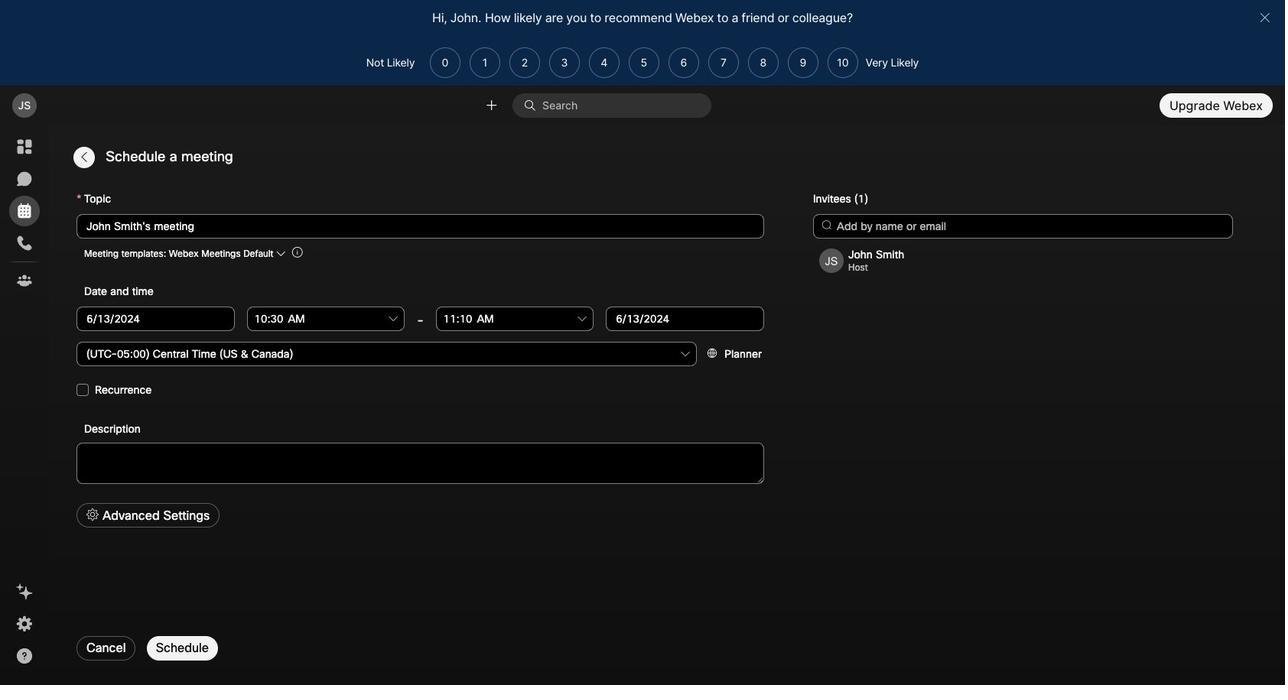 Task type: describe. For each thing, give the bounding box(es) containing it.
help image
[[15, 647, 34, 666]]

calls image
[[15, 234, 34, 252]]

close rating section image
[[1259, 11, 1271, 24]]



Task type: locate. For each thing, give the bounding box(es) containing it.
teams, has no new notifications image
[[15, 272, 34, 290]]

messaging, has no new notifications image
[[15, 170, 34, 188]]

wrapper image
[[524, 99, 542, 112]]

connect people image
[[484, 98, 499, 113]]

what's new image
[[15, 583, 34, 601]]

how likely are you to recommend webex to a friend or colleague? score webex from 0 to 10, 0 is not likely and 10 is very likely. toolbar
[[425, 47, 858, 78]]

meetings image
[[15, 202, 34, 220]]

webex tab list
[[9, 132, 40, 296]]

settings image
[[15, 615, 34, 633]]

navigation
[[0, 125, 49, 685]]

dashboard image
[[15, 138, 34, 156]]



Task type: vqa. For each thing, say whether or not it's contained in the screenshot.
navigation
yes



